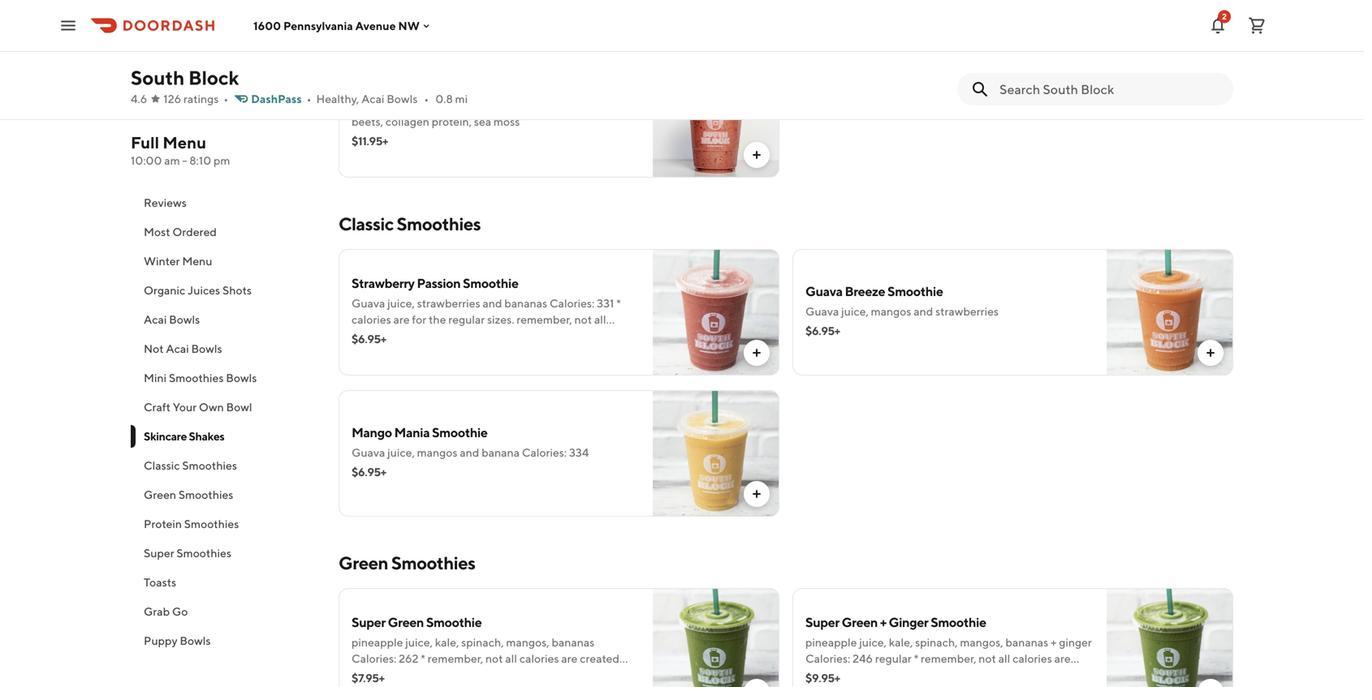 Task type: locate. For each thing, give the bounding box(es) containing it.
real
[[615, 329, 635, 343], [513, 669, 532, 682], [1009, 669, 1028, 682]]

guava for strawberry passion smoothie
[[352, 297, 385, 310]]

2 horizontal spatial equal.
[[848, 669, 879, 682]]

equal. inside strawberry passion smoothie guava juice, strawberries and bananas  calories: 331  * calories are for the regular sizes. remember, not all calories are created equal. we encourage you to eat real food and to count colors, not calories!
[[454, 329, 485, 343]]

count
[[413, 346, 443, 359], [596, 669, 626, 682], [806, 685, 836, 688]]

real inside strawberry passion smoothie guava juice, strawberries and bananas  calories: 331  * calories are for the regular sizes. remember, not all calories are created equal. we encourage you to eat real food and to count colors, not calories!
[[615, 329, 635, 343]]

super up $7.95+
[[352, 615, 386, 631]]

0 horizontal spatial green smoothies
[[144, 488, 233, 502]]

protein smoothies
[[144, 518, 239, 531]]

0 horizontal spatial •
[[224, 92, 228, 106]]

toasts
[[144, 576, 176, 590]]

mangos down breeze at the right top of page
[[871, 305, 912, 318]]

add item to cart image
[[1204, 7, 1217, 20], [750, 347, 763, 360], [1204, 347, 1217, 360], [750, 488, 763, 501]]

2 horizontal spatial you
[[956, 669, 975, 682]]

pineapple up 246
[[806, 636, 857, 650]]

we down sizes.
[[488, 329, 503, 343]]

1 horizontal spatial strawberries
[[936, 305, 999, 318]]

1 horizontal spatial spinach,
[[915, 636, 958, 650]]

1 horizontal spatial all
[[594, 313, 606, 326]]

milk,
[[393, 99, 417, 112]]

calories: left 334
[[522, 446, 567, 460]]

colors,
[[445, 346, 479, 359], [352, 685, 385, 688], [838, 685, 872, 688]]

juice, inside 'guava breeze smoothie guava juice, mangos and strawberries $6.95+'
[[841, 305, 869, 318]]

encourage inside strawberry passion smoothie guava juice, strawberries and bananas  calories: 331  * calories are for the regular sizes. remember, not all calories are created equal. we encourage you to eat real food and to count colors, not calories!
[[505, 329, 560, 343]]

1 horizontal spatial created
[[580, 653, 620, 666]]

2 pineapple from the left
[[806, 636, 857, 650]]

most ordered
[[144, 225, 217, 239]]

126 ratings •
[[163, 92, 228, 106]]

smoothies inside green smoothies button
[[179, 488, 233, 502]]

*
[[616, 297, 621, 310], [421, 653, 425, 666], [914, 653, 919, 666]]

0 horizontal spatial classic
[[144, 459, 180, 473]]

calories! down 262
[[407, 685, 451, 688]]

winter menu button
[[131, 247, 319, 276]]

juices
[[188, 284, 220, 297]]

remember, right sizes.
[[517, 313, 572, 326]]

0 horizontal spatial strawberries
[[417, 297, 480, 310]]

winter menu
[[144, 255, 212, 268]]

0.8
[[435, 92, 453, 106]]

smoothie inside mango mania smoothie guava juice, mangos and banana  calories: 334 $6.95+
[[432, 425, 488, 441]]

0 horizontal spatial regular
[[448, 313, 485, 326]]

own
[[199, 401, 224, 414]]

calories: inside the super green + ginger smoothie pineapple juice, kale, spinach, mangos, bananas + ginger calories: 246 regular  * remember, not all calories are created equal. we encourage you to eat real food and to count colors, not calories!
[[806, 653, 851, 666]]

0 horizontal spatial *
[[421, 653, 425, 666]]

1 horizontal spatial *
[[616, 297, 621, 310]]

+
[[880, 615, 887, 631], [1051, 636, 1057, 650]]

we for strawberry passion smoothie
[[488, 329, 503, 343]]

acai right not on the left of page
[[166, 342, 189, 356]]

1 vertical spatial classic smoothies
[[144, 459, 237, 473]]

encourage inside super green smoothie pineapple juice, kale, spinach, mangos, bananas calories: 262  * remember, not all calories are created equal. we encourage you to eat real food and to count colors, not calories!
[[403, 669, 458, 682]]

classic up the strawberry
[[339, 214, 394, 235]]

2 kale, from the left
[[889, 636, 913, 650]]

guava inside strawberry passion smoothie guava juice, strawberries and bananas  calories: 331  * calories are for the regular sizes. remember, not all calories are created equal. we encourage you to eat real food and to count colors, not calories!
[[352, 297, 385, 310]]

* right 262
[[421, 653, 425, 666]]

2 vertical spatial created
[[806, 669, 845, 682]]

2 horizontal spatial real
[[1009, 669, 1028, 682]]

green inside super green smoothie pineapple juice, kale, spinach, mangos, bananas calories: 262  * remember, not all calories are created equal. we encourage you to eat real food and to count colors, not calories!
[[388, 615, 424, 631]]

juice, inside super green smoothie pineapple juice, kale, spinach, mangos, bananas calories: 262  * remember, not all calories are created equal. we encourage you to eat real food and to count colors, not calories!
[[405, 636, 433, 650]]

calories! inside the super green + ginger smoothie pineapple juice, kale, spinach, mangos, bananas + ginger calories: 246 regular  * remember, not all calories are created equal. we encourage you to eat real food and to count colors, not calories!
[[894, 685, 937, 688]]

1 horizontal spatial encourage
[[505, 329, 560, 343]]

Item Search search field
[[1000, 80, 1221, 98]]

acai
[[361, 92, 384, 106], [144, 313, 167, 326], [166, 342, 189, 356]]

dashpass •
[[251, 92, 311, 106]]

0 horizontal spatial remember,
[[428, 653, 483, 666]]

1 vertical spatial menu
[[182, 255, 212, 268]]

ratings
[[183, 92, 219, 106]]

strawberries inside strawberry passion smoothie guava juice, strawberries and bananas  calories: 331  * calories are for the regular sizes. remember, not all calories are created equal. we encourage you to eat real food and to count colors, not calories!
[[417, 297, 480, 310]]

classic smoothies up the strawberry
[[339, 214, 481, 235]]

organic juices shots button
[[131, 276, 319, 305]]

0 horizontal spatial calories!
[[407, 685, 451, 688]]

2 horizontal spatial created
[[806, 669, 845, 682]]

1 horizontal spatial •
[[307, 92, 311, 106]]

you for strawberry passion smoothie
[[562, 329, 581, 343]]

• down block
[[224, 92, 228, 106]]

2 vertical spatial count
[[806, 685, 836, 688]]

0 horizontal spatial classic smoothies
[[144, 459, 237, 473]]

0 horizontal spatial kale,
[[435, 636, 459, 650]]

0 vertical spatial acai
[[361, 92, 384, 106]]

1 horizontal spatial bananas
[[552, 636, 595, 650]]

all for strawberry passion smoothie
[[594, 313, 606, 326]]

acai up not on the left of page
[[144, 313, 167, 326]]

1 vertical spatial regular
[[875, 653, 912, 666]]

count inside the super green + ginger smoothie pineapple juice, kale, spinach, mangos, bananas + ginger calories: 246 regular  * remember, not all calories are created equal. we encourage you to eat real food and to count colors, not calories!
[[806, 685, 836, 688]]

bowls up collagen on the top left
[[387, 92, 418, 106]]

2 horizontal spatial •
[[424, 92, 429, 106]]

2 horizontal spatial remember,
[[921, 653, 977, 666]]

green inside green smoothies button
[[144, 488, 176, 502]]

0 horizontal spatial created
[[412, 329, 452, 343]]

0 horizontal spatial bananas
[[504, 297, 547, 310]]

1 horizontal spatial equal.
[[454, 329, 485, 343]]

1 vertical spatial classic
[[144, 459, 180, 473]]

0 horizontal spatial you
[[460, 669, 479, 682]]

calories: left 331 at top left
[[550, 297, 595, 310]]

1 mangos, from the left
[[506, 636, 549, 650]]

2 horizontal spatial food
[[1031, 669, 1055, 682]]

count for strawberry
[[413, 346, 443, 359]]

food inside the super green + ginger smoothie pineapple juice, kale, spinach, mangos, bananas + ginger calories: 246 regular  * remember, not all calories are created equal. we encourage you to eat real food and to count colors, not calories!
[[1031, 669, 1055, 682]]

classic smoothies button
[[131, 452, 319, 481]]

equal.
[[454, 329, 485, 343], [352, 669, 383, 682], [848, 669, 879, 682]]

super for super green + ginger smoothie
[[806, 615, 840, 631]]

created inside the super green + ginger smoothie pineapple juice, kale, spinach, mangos, bananas + ginger calories: 246 regular  * remember, not all calories are created equal. we encourage you to eat real food and to count colors, not calories!
[[806, 669, 845, 682]]

* right 331 at top left
[[616, 297, 621, 310]]

acai for healthy,
[[361, 92, 384, 106]]

not
[[575, 313, 592, 326], [481, 346, 498, 359], [486, 653, 503, 666], [979, 653, 996, 666], [388, 685, 405, 688], [874, 685, 891, 688]]

strawberries inside 'guava breeze smoothie guava juice, mangos and strawberries $6.95+'
[[936, 305, 999, 318]]

1 vertical spatial created
[[580, 653, 620, 666]]

eat inside the super green + ginger smoothie pineapple juice, kale, spinach, mangos, bananas + ginger calories: 246 regular  * remember, not all calories are created equal. we encourage you to eat real food and to count colors, not calories!
[[990, 669, 1007, 682]]

acai bowls
[[144, 313, 200, 326]]

•
[[224, 92, 228, 106], [307, 92, 311, 106], [424, 92, 429, 106]]

all inside the super green + ginger smoothie pineapple juice, kale, spinach, mangos, bananas + ginger calories: 246 regular  * remember, not all calories are created equal. we encourage you to eat real food and to count colors, not calories!
[[999, 653, 1011, 666]]

juice, up for
[[388, 297, 415, 310]]

strawberry,
[[419, 99, 476, 112]]

most
[[144, 225, 170, 239]]

1 horizontal spatial mangos,
[[960, 636, 1003, 650]]

remember, right 262
[[428, 653, 483, 666]]

we
[[488, 329, 503, 343], [385, 669, 400, 682], [881, 669, 896, 682]]

calories: up $9.95+
[[806, 653, 851, 666]]

green smoothies inside button
[[144, 488, 233, 502]]

1 horizontal spatial colors,
[[445, 346, 479, 359]]

and
[[483, 297, 502, 310], [914, 305, 933, 318], [378, 346, 397, 359], [460, 446, 479, 460], [561, 669, 580, 682], [1057, 669, 1076, 682]]

bowls down go
[[180, 635, 211, 648]]

guava for guava breeze smoothie
[[806, 305, 839, 318]]

full
[[131, 133, 159, 152]]

juice, down mania
[[388, 446, 415, 460]]

bowls
[[387, 92, 418, 106], [169, 313, 200, 326], [191, 342, 222, 356], [226, 372, 257, 385], [180, 635, 211, 648]]

3 • from the left
[[424, 92, 429, 106]]

• left 0.8
[[424, 92, 429, 106]]

we down ginger
[[881, 669, 896, 682]]

bowls for not
[[191, 342, 222, 356]]

we inside strawberry passion smoothie guava juice, strawberries and bananas  calories: 331  * calories are for the regular sizes. remember, not all calories are created equal. we encourage you to eat real food and to count colors, not calories!
[[488, 329, 503, 343]]

1 pineapple from the left
[[352, 636, 403, 650]]

regular inside strawberry passion smoothie guava juice, strawberries and bananas  calories: 331  * calories are for the regular sizes. remember, not all calories are created equal. we encourage you to eat real food and to count colors, not calories!
[[448, 313, 485, 326]]

calories! down sizes.
[[501, 346, 544, 359]]

encourage down sizes.
[[505, 329, 560, 343]]

food for strawberry
[[352, 346, 376, 359]]

eat for super green + ginger smoothie
[[990, 669, 1007, 682]]

$9.95+
[[806, 672, 840, 685]]

dashpass
[[251, 92, 302, 106]]

2 horizontal spatial *
[[914, 653, 919, 666]]

1 vertical spatial +
[[1051, 636, 1057, 650]]

mangos for breeze
[[871, 305, 912, 318]]

1 horizontal spatial pineapple
[[806, 636, 857, 650]]

pineapple
[[352, 636, 403, 650], [806, 636, 857, 650]]

protein
[[144, 518, 182, 531]]

remember, inside strawberry passion smoothie guava juice, strawberries and bananas  calories: 331  * calories are for the regular sizes. remember, not all calories are created equal. we encourage you to eat real food and to count colors, not calories!
[[517, 313, 572, 326]]

spinach, inside the super green + ginger smoothie pineapple juice, kale, spinach, mangos, bananas + ginger calories: 246 regular  * remember, not all calories are created equal. we encourage you to eat real food and to count colors, not calories!
[[915, 636, 958, 650]]

pineapple up 262
[[352, 636, 403, 650]]

1 vertical spatial count
[[596, 669, 626, 682]]

1 horizontal spatial remember,
[[517, 313, 572, 326]]

2 horizontal spatial all
[[999, 653, 1011, 666]]

encourage for super green + ginger smoothie
[[898, 669, 953, 682]]

grab go button
[[131, 598, 319, 627]]

you inside strawberry passion smoothie guava juice, strawberries and bananas  calories: 331  * calories are for the regular sizes. remember, not all calories are created equal. we encourage you to eat real food and to count colors, not calories!
[[562, 329, 581, 343]]

encourage
[[505, 329, 560, 343], [403, 669, 458, 682], [898, 669, 953, 682]]

1 horizontal spatial eat
[[596, 329, 613, 343]]

1 kale, from the left
[[435, 636, 459, 650]]

count inside strawberry passion smoothie guava juice, strawberries and bananas  calories: 331  * calories are for the regular sizes. remember, not all calories are created equal. we encourage you to eat real food and to count colors, not calories!
[[413, 346, 443, 359]]

smoothies inside super smoothies button
[[177, 547, 231, 560]]

all inside strawberry passion smoothie guava juice, strawberries and bananas  calories: 331  * calories are for the regular sizes. remember, not all calories are created equal. we encourage you to eat real food and to count colors, not calories!
[[594, 313, 606, 326]]

featured
[[144, 167, 191, 180]]

kale, inside the super green + ginger smoothie pineapple juice, kale, spinach, mangos, bananas + ginger calories: 246 regular  * remember, not all calories are created equal. we encourage you to eat real food and to count colors, not calories!
[[889, 636, 913, 650]]

smoothie inside super green smoothie pineapple juice, kale, spinach, mangos, bananas calories: 262  * remember, not all calories are created equal. we encourage you to eat real food and to count colors, not calories!
[[426, 615, 482, 631]]

0 horizontal spatial food
[[352, 346, 376, 359]]

bowls up bowl
[[226, 372, 257, 385]]

calories! inside strawberry passion smoothie guava juice, strawberries and bananas  calories: 331  * calories are for the regular sizes. remember, not all calories are created equal. we encourage you to eat real food and to count colors, not calories!
[[501, 346, 544, 359]]

2 horizontal spatial colors,
[[838, 685, 872, 688]]

calories
[[352, 313, 391, 326], [352, 329, 391, 343], [520, 653, 559, 666], [1013, 653, 1052, 666]]

acai for not
[[166, 342, 189, 356]]

created inside super green smoothie pineapple juice, kale, spinach, mangos, bananas calories: 262  * remember, not all calories are created equal. we encourage you to eat real food and to count colors, not calories!
[[580, 653, 620, 666]]

$6.95+
[[806, 324, 840, 338], [352, 333, 386, 346], [352, 466, 386, 479]]

menu inside button
[[182, 255, 212, 268]]

green
[[144, 488, 176, 502], [339, 553, 388, 574], [388, 615, 424, 631], [842, 615, 878, 631]]

2 horizontal spatial encourage
[[898, 669, 953, 682]]

classic
[[339, 214, 394, 235], [144, 459, 180, 473]]

count inside super green smoothie pineapple juice, kale, spinach, mangos, bananas calories: 262  * remember, not all calories are created equal. we encourage you to eat real food and to count colors, not calories!
[[596, 669, 626, 682]]

am
[[164, 154, 180, 167]]

you inside the super green + ginger smoothie pineapple juice, kale, spinach, mangos, bananas + ginger calories: 246 regular  * remember, not all calories are created equal. we encourage you to eat real food and to count colors, not calories!
[[956, 669, 975, 682]]

are inside super green smoothie pineapple juice, kale, spinach, mangos, bananas calories: 262  * remember, not all calories are created equal. we encourage you to eat real food and to count colors, not calories!
[[561, 653, 578, 666]]

0 horizontal spatial colors,
[[352, 685, 385, 688]]

smoothies inside mini smoothies bowls button
[[169, 372, 224, 385]]

acai up beets,
[[361, 92, 384, 106]]

0 horizontal spatial mangos,
[[506, 636, 549, 650]]

1 horizontal spatial we
[[488, 329, 503, 343]]

colors, inside super green smoothie pineapple juice, kale, spinach, mangos, bananas calories: 262  * remember, not all calories are created equal. we encourage you to eat real food and to count colors, not calories!
[[352, 685, 385, 688]]

super green + ginger smoothie pineapple juice, kale, spinach, mangos, bananas + ginger calories: 246 regular  * remember, not all calories are created equal. we encourage you to eat real food and to count colors, not calories!
[[806, 615, 1092, 688]]

0 horizontal spatial encourage
[[403, 669, 458, 682]]

8:10
[[189, 154, 211, 167]]

0 vertical spatial classic smoothies
[[339, 214, 481, 235]]

2 horizontal spatial bananas
[[1006, 636, 1049, 650]]

0 horizontal spatial real
[[513, 669, 532, 682]]

equal. inside the super green + ginger smoothie pineapple juice, kale, spinach, mangos, bananas + ginger calories: 246 regular  * remember, not all calories are created equal. we encourage you to eat real food and to count colors, not calories!
[[848, 669, 879, 682]]

we down 262
[[385, 669, 400, 682]]

2 horizontal spatial calories!
[[894, 685, 937, 688]]

mangos inside 'guava breeze smoothie guava juice, mangos and strawberries $6.95+'
[[871, 305, 912, 318]]

south block
[[131, 66, 239, 89]]

0 horizontal spatial mangos
[[417, 446, 458, 460]]

1 vertical spatial green smoothies
[[339, 553, 475, 574]]

green smoothies button
[[131, 481, 319, 510]]

mini
[[144, 372, 167, 385]]

guava
[[806, 284, 843, 299], [352, 297, 385, 310], [806, 305, 839, 318], [352, 446, 385, 460]]

featured items
[[144, 167, 222, 180]]

encourage down 262
[[403, 669, 458, 682]]

super up $9.95+
[[806, 615, 840, 631]]

2 horizontal spatial super
[[806, 615, 840, 631]]

0 vertical spatial regular
[[448, 313, 485, 326]]

1 horizontal spatial super
[[352, 615, 386, 631]]

mangos down mania
[[417, 446, 458, 460]]

smoothie inside strawberry passion smoothie guava juice, strawberries and bananas  calories: 331  * calories are for the regular sizes. remember, not all calories are created equal. we encourage you to eat real food and to count colors, not calories!
[[463, 276, 519, 291]]

encourage for strawberry passion smoothie
[[505, 329, 560, 343]]

0 horizontal spatial pineapple
[[352, 636, 403, 650]]

1 spinach, from the left
[[461, 636, 504, 650]]

juice, for mania
[[388, 446, 415, 460]]

organic juices shots
[[144, 284, 252, 297]]

smoothies for mini smoothies bowls button
[[169, 372, 224, 385]]

0 horizontal spatial all
[[505, 653, 517, 666]]

featured items button
[[131, 159, 319, 188]]

sizes.
[[487, 313, 514, 326]]

regular for +
[[875, 653, 912, 666]]

remember, inside the super green + ginger smoothie pineapple juice, kale, spinach, mangos, bananas + ginger calories: 246 regular  * remember, not all calories are created equal. we encourage you to eat real food and to count colors, not calories!
[[921, 653, 977, 666]]

remember, down ginger
[[921, 653, 977, 666]]

0 vertical spatial count
[[413, 346, 443, 359]]

1 horizontal spatial count
[[596, 669, 626, 682]]

mangos, inside the super green + ginger smoothie pineapple juice, kale, spinach, mangos, bananas + ginger calories: 246 regular  * remember, not all calories are created equal. we encourage you to eat real food and to count colors, not calories!
[[960, 636, 1003, 650]]

1 vertical spatial mangos
[[417, 446, 458, 460]]

mangos for mania
[[417, 446, 458, 460]]

super inside button
[[144, 547, 174, 560]]

super up toasts
[[144, 547, 174, 560]]

0 vertical spatial mangos
[[871, 305, 912, 318]]

eat inside strawberry passion smoothie guava juice, strawberries and bananas  calories: 331  * calories are for the regular sizes. remember, not all calories are created equal. we encourage you to eat real food and to count colors, not calories!
[[596, 329, 613, 343]]

all for super green + ginger smoothie
[[999, 653, 1011, 666]]

almond
[[352, 99, 390, 112]]

1 horizontal spatial regular
[[875, 653, 912, 666]]

for
[[412, 313, 427, 326]]

calories!
[[501, 346, 544, 359], [407, 685, 451, 688], [894, 685, 937, 688]]

food for super
[[1031, 669, 1055, 682]]

super inside super green smoothie pineapple juice, kale, spinach, mangos, bananas calories: 262  * remember, not all calories are created equal. we encourage you to eat real food and to count colors, not calories!
[[352, 615, 386, 631]]

smoothies inside 'protein smoothies' button
[[184, 518, 239, 531]]

craft
[[144, 401, 171, 414]]

juice, up 262
[[405, 636, 433, 650]]

1 horizontal spatial real
[[615, 329, 635, 343]]

1 • from the left
[[224, 92, 228, 106]]

smoothies inside the classic smoothies button
[[182, 459, 237, 473]]

regular right the
[[448, 313, 485, 326]]

food
[[352, 346, 376, 359], [535, 669, 559, 682], [1031, 669, 1055, 682]]

encourage down ginger
[[898, 669, 953, 682]]

calories: up $7.95+
[[352, 653, 397, 666]]

real inside super green smoothie pineapple juice, kale, spinach, mangos, bananas calories: 262  * remember, not all calories are created equal. we encourage you to eat real food and to count colors, not calories!
[[513, 669, 532, 682]]

1 horizontal spatial green smoothies
[[339, 553, 475, 574]]

smoothie inside 'guava breeze smoothie guava juice, mangos and strawberries $6.95+'
[[888, 284, 943, 299]]

2 mangos, from the left
[[960, 636, 1003, 650]]

2 horizontal spatial eat
[[990, 669, 1007, 682]]

menu up organic juices shots
[[182, 255, 212, 268]]

menu
[[163, 133, 206, 152], [182, 255, 212, 268]]

1 horizontal spatial mangos
[[871, 305, 912, 318]]

smoothie inside the super green + ginger smoothie pineapple juice, kale, spinach, mangos, bananas + ginger calories: 246 regular  * remember, not all calories are created equal. we encourage you to eat real food and to count colors, not calories!
[[931, 615, 986, 631]]

regular
[[448, 313, 485, 326], [875, 653, 912, 666]]

2 vertical spatial acai
[[166, 342, 189, 356]]

and inside super green smoothie pineapple juice, kale, spinach, mangos, bananas calories: 262  * remember, not all calories are created equal. we encourage you to eat real food and to count colors, not calories!
[[561, 669, 580, 682]]

all inside super green smoothie pineapple juice, kale, spinach, mangos, bananas calories: 262  * remember, not all calories are created equal. we encourage you to eat real food and to count colors, not calories!
[[505, 653, 517, 666]]

guava breeze smoothie image
[[1107, 249, 1234, 376]]

we inside the super green + ginger smoothie pineapple juice, kale, spinach, mangos, bananas + ginger calories: 246 regular  * remember, not all calories are created equal. we encourage you to eat real food and to count colors, not calories!
[[881, 669, 896, 682]]

calories! inside super green smoothie pineapple juice, kale, spinach, mangos, bananas calories: 262  * remember, not all calories are created equal. we encourage you to eat real food and to count colors, not calories!
[[407, 685, 451, 688]]

0 horizontal spatial equal.
[[352, 669, 383, 682]]

bowls for mini
[[226, 372, 257, 385]]

0 vertical spatial classic
[[339, 214, 394, 235]]

and inside mango mania smoothie guava juice, mangos and banana  calories: 334 $6.95+
[[460, 446, 479, 460]]

calories! down ginger
[[894, 685, 937, 688]]

super green smoothie pineapple juice, kale, spinach, mangos, bananas calories: 262  * remember, not all calories are created equal. we encourage you to eat real food and to count colors, not calories!
[[352, 615, 626, 688]]

classic smoothies down skincare shakes
[[144, 459, 237, 473]]

bananas inside strawberry passion smoothie guava juice, strawberries and bananas  calories: 331  * calories are for the regular sizes. remember, not all calories are created equal. we encourage you to eat real food and to count colors, not calories!
[[504, 297, 547, 310]]

super inside the super green + ginger smoothie pineapple juice, kale, spinach, mangos, bananas + ginger calories: 246 regular  * remember, not all calories are created equal. we encourage you to eat real food and to count colors, not calories!
[[806, 615, 840, 631]]

regular right 246
[[875, 653, 912, 666]]

colors, inside strawberry passion smoothie guava juice, strawberries and bananas  calories: 331  * calories are for the regular sizes. remember, not all calories are created equal. we encourage you to eat real food and to count colors, not calories!
[[445, 346, 479, 359]]

classic down skincare
[[144, 459, 180, 473]]

0 vertical spatial green smoothies
[[144, 488, 233, 502]]

created for super
[[806, 669, 845, 682]]

add item to cart image
[[750, 149, 763, 162]]

$11.95+
[[352, 134, 388, 148]]

calories:
[[550, 297, 595, 310], [522, 446, 567, 460], [352, 653, 397, 666], [806, 653, 851, 666]]

126
[[163, 92, 181, 106]]

craft your own bowl
[[144, 401, 252, 414]]

juice, inside mango mania smoothie guava juice, mangos and banana  calories: 334 $6.95+
[[388, 446, 415, 460]]

classic inside button
[[144, 459, 180, 473]]

add item to cart image for guava breeze smoothie
[[1204, 347, 1217, 360]]

real inside the super green + ginger smoothie pineapple juice, kale, spinach, mangos, bananas + ginger calories: 246 regular  * remember, not all calories are created equal. we encourage you to eat real food and to count colors, not calories!
[[1009, 669, 1028, 682]]

0 horizontal spatial we
[[385, 669, 400, 682]]

not acai bowls
[[144, 342, 222, 356]]

super green smoothie image
[[653, 589, 780, 688]]

puppy bowls
[[144, 635, 211, 648]]

* down ginger
[[914, 653, 919, 666]]

juice, down breeze at the right top of page
[[841, 305, 869, 318]]

2 horizontal spatial we
[[881, 669, 896, 682]]

classic smoothies
[[339, 214, 481, 235], [144, 459, 237, 473]]

juice, up 246
[[859, 636, 887, 650]]

smoothies for the classic smoothies button
[[182, 459, 237, 473]]

all
[[594, 313, 606, 326], [505, 653, 517, 666], [999, 653, 1011, 666]]

smoothies
[[397, 214, 481, 235], [169, 372, 224, 385], [182, 459, 237, 473], [179, 488, 233, 502], [184, 518, 239, 531], [177, 547, 231, 560], [391, 553, 475, 574]]

1 horizontal spatial classic
[[339, 214, 394, 235]]

0 horizontal spatial super
[[144, 547, 174, 560]]

0 horizontal spatial count
[[413, 346, 443, 359]]

2 horizontal spatial count
[[806, 685, 836, 688]]

• left healthy, at the left top of page
[[307, 92, 311, 106]]

* inside strawberry passion smoothie guava juice, strawberries and bananas  calories: 331  * calories are for the regular sizes. remember, not all calories are created equal. we encourage you to eat real food and to count colors, not calories!
[[616, 297, 621, 310]]

guava inside mango mania smoothie guava juice, mangos and banana  calories: 334 $6.95+
[[352, 446, 385, 460]]

regular inside the super green + ginger smoothie pineapple juice, kale, spinach, mangos, bananas + ginger calories: 246 regular  * remember, not all calories are created equal. we encourage you to eat real food and to count colors, not calories!
[[875, 653, 912, 666]]

0 horizontal spatial +
[[880, 615, 887, 631]]

0 vertical spatial menu
[[163, 133, 206, 152]]

1 horizontal spatial +
[[1051, 636, 1057, 650]]

menu up -
[[163, 133, 206, 152]]

organic
[[144, 284, 185, 297]]

encourage inside the super green + ginger smoothie pineapple juice, kale, spinach, mangos, bananas + ginger calories: 246 regular  * remember, not all calories are created equal. we encourage you to eat real food and to count colors, not calories!
[[898, 669, 953, 682]]

0 vertical spatial created
[[412, 329, 452, 343]]

1 horizontal spatial food
[[535, 669, 559, 682]]

to
[[584, 329, 594, 343], [400, 346, 410, 359], [481, 669, 492, 682], [583, 669, 593, 682], [977, 669, 988, 682], [1079, 669, 1089, 682]]

bowls up mini smoothies bowls
[[191, 342, 222, 356]]

0 horizontal spatial eat
[[494, 669, 511, 682]]

mangos inside mango mania smoothie guava juice, mangos and banana  calories: 334 $6.95+
[[417, 446, 458, 460]]

2 spinach, from the left
[[915, 636, 958, 650]]

smoothies for green smoothies button
[[179, 488, 233, 502]]

menu inside full menu 10:00 am - 8:10 pm
[[163, 133, 206, 152]]

juice, inside strawberry passion smoothie guava juice, strawberries and bananas  calories: 331  * calories are for the regular sizes. remember, not all calories are created equal. we encourage you to eat real food and to count colors, not calories!
[[388, 297, 415, 310]]

$6.95+ inside mango mania smoothie guava juice, mangos and banana  calories: 334 $6.95+
[[352, 466, 386, 479]]

colors, inside the super green + ginger smoothie pineapple juice, kale, spinach, mangos, bananas + ginger calories: 246 regular  * remember, not all calories are created equal. we encourage you to eat real food and to count colors, not calories!
[[838, 685, 872, 688]]

1 horizontal spatial calories!
[[501, 346, 544, 359]]

winter
[[144, 255, 180, 268]]

created inside strawberry passion smoothie guava juice, strawberries and bananas  calories: 331  * calories are for the regular sizes. remember, not all calories are created equal. we encourage you to eat real food and to count colors, not calories!
[[412, 329, 452, 343]]

bananas inside super green smoothie pineapple juice, kale, spinach, mangos, bananas calories: 262  * remember, not all calories are created equal. we encourage you to eat real food and to count colors, not calories!
[[552, 636, 595, 650]]

1 horizontal spatial kale,
[[889, 636, 913, 650]]

super for super green smoothie
[[352, 615, 386, 631]]

equal. for super green + ginger smoothie
[[848, 669, 879, 682]]

0 horizontal spatial spinach,
[[461, 636, 504, 650]]

-
[[182, 154, 187, 167]]

open menu image
[[58, 16, 78, 35]]

1 horizontal spatial you
[[562, 329, 581, 343]]



Task type: vqa. For each thing, say whether or not it's contained in the screenshot.
Blue Glaze image
yes



Task type: describe. For each thing, give the bounding box(es) containing it.
super green + ginger smoothie image
[[1107, 589, 1234, 688]]

syrup,
[[589, 99, 620, 112]]

full menu 10:00 am - 8:10 pm
[[131, 133, 230, 167]]

collagen
[[386, 115, 430, 128]]

equal. inside super green smoothie pineapple juice, kale, spinach, mangos, bananas calories: 262  * remember, not all calories are created equal. we encourage you to eat real food and to count colors, not calories!
[[352, 669, 383, 682]]

eat inside super green smoothie pineapple juice, kale, spinach, mangos, bananas calories: 262  * remember, not all calories are created equal. we encourage you to eat real food and to count colors, not calories!
[[494, 669, 511, 682]]

juice, inside the super green + ginger smoothie pineapple juice, kale, spinach, mangos, bananas + ginger calories: 246 regular  * remember, not all calories are created equal. we encourage you to eat real food and to count colors, not calories!
[[859, 636, 887, 650]]

the
[[429, 313, 446, 326]]

pineapple inside super green smoothie pineapple juice, kale, spinach, mangos, bananas calories: 262  * remember, not all calories are created equal. we encourage you to eat real food and to count colors, not calories!
[[352, 636, 403, 650]]

331
[[597, 297, 614, 310]]

calories: inside strawberry passion smoothie guava juice, strawberries and bananas  calories: 331  * calories are for the regular sizes. remember, not all calories are created equal. we encourage you to eat real food and to count colors, not calories!
[[550, 297, 595, 310]]

334
[[569, 446, 589, 460]]

1600
[[253, 19, 281, 32]]

4.6
[[131, 92, 147, 106]]

real for strawberry passion smoothie
[[615, 329, 635, 343]]

guava for mango mania smoothie
[[352, 446, 385, 460]]

and inside the super green + ginger smoothie pineapple juice, kale, spinach, mangos, bananas + ginger calories: 246 regular  * remember, not all calories are created equal. we encourage you to eat real food and to count colors, not calories!
[[1057, 669, 1076, 682]]

juice, for passion
[[388, 297, 415, 310]]

passion
[[417, 276, 461, 291]]

eat for strawberry passion smoothie
[[596, 329, 613, 343]]

skincare shakes
[[144, 430, 224, 443]]

almond milk, strawberry, banana, dates, maple syrup, beets, collagen protein, sea moss $11.95+
[[352, 99, 620, 148]]

grab
[[144, 605, 170, 619]]

* inside the super green + ginger smoothie pineapple juice, kale, spinach, mangos, bananas + ginger calories: 246 regular  * remember, not all calories are created equal. we encourage you to eat real food and to count colors, not calories!
[[914, 653, 919, 666]]

remember, for strawberry passion smoothie
[[517, 313, 572, 326]]

bananas inside the super green + ginger smoothie pineapple juice, kale, spinach, mangos, bananas + ginger calories: 246 regular  * remember, not all calories are created equal. we encourage you to eat real food and to count colors, not calories!
[[1006, 636, 1049, 650]]

puppy
[[144, 635, 178, 648]]

and inside 'guava breeze smoothie guava juice, mangos and strawberries $6.95+'
[[914, 305, 933, 318]]

calories inside the super green + ginger smoothie pineapple juice, kale, spinach, mangos, bananas + ginger calories: 246 regular  * remember, not all calories are created equal. we encourage you to eat real food and to count colors, not calories!
[[1013, 653, 1052, 666]]

0 vertical spatial +
[[880, 615, 887, 631]]

bowls for healthy,
[[387, 92, 418, 106]]

remember, inside super green smoothie pineapple juice, kale, spinach, mangos, bananas calories: 262  * remember, not all calories are created equal. we encourage you to eat real food and to count colors, not calories!
[[428, 653, 483, 666]]

count for super
[[806, 685, 836, 688]]

pineapple inside the super green + ginger smoothie pineapple juice, kale, spinach, mangos, bananas + ginger calories: 246 regular  * remember, not all calories are created equal. we encourage you to eat real food and to count colors, not calories!
[[806, 636, 857, 650]]

skincare
[[144, 430, 187, 443]]

green inside the super green + ginger smoothie pineapple juice, kale, spinach, mangos, bananas + ginger calories: 246 regular  * remember, not all calories are created equal. we encourage you to eat real food and to count colors, not calories!
[[842, 615, 878, 631]]

$7.95+
[[352, 672, 385, 685]]

ginger
[[889, 615, 929, 631]]

your
[[173, 401, 197, 414]]

juice, for green
[[405, 636, 433, 650]]

remember, for super green + ginger smoothie
[[921, 653, 977, 666]]

go
[[172, 605, 188, 619]]

colors, for super
[[838, 685, 872, 688]]

moss
[[494, 115, 520, 128]]

smoothies for super smoothies button
[[177, 547, 231, 560]]

maple
[[555, 99, 587, 112]]

strawberry passion smoothie guava juice, strawberries and bananas  calories: 331  * calories are for the regular sizes. remember, not all calories are created equal. we encourage you to eat real food and to count colors, not calories!
[[352, 276, 635, 359]]

smoothies for 'protein smoothies' button
[[184, 518, 239, 531]]

craft your own bowl button
[[131, 393, 319, 422]]

guava breeze smoothie guava juice, mangos and strawberries $6.95+
[[806, 284, 999, 338]]

protein,
[[432, 115, 472, 128]]

strawberry passion smoothie image
[[653, 249, 780, 376]]

not acai bowls button
[[131, 335, 319, 364]]

items
[[193, 167, 222, 180]]

reviews button
[[131, 188, 319, 218]]

toasts button
[[131, 568, 319, 598]]

most ordered button
[[131, 218, 319, 247]]

colors, for strawberry
[[445, 346, 479, 359]]

are inside the super green + ginger smoothie pineapple juice, kale, spinach, mangos, bananas + ginger calories: 246 regular  * remember, not all calories are created equal. we encourage you to eat real food and to count colors, not calories!
[[1055, 653, 1071, 666]]

real for super green + ginger smoothie
[[1009, 669, 1028, 682]]

we for super green + ginger smoothie
[[881, 669, 896, 682]]

mania
[[394, 425, 430, 441]]

blue glaze image
[[1107, 0, 1234, 37]]

avenue
[[355, 19, 396, 32]]

bowl
[[226, 401, 252, 414]]

smoothie for guava breeze smoothie
[[888, 284, 943, 299]]

mi
[[455, 92, 468, 106]]

south
[[131, 66, 185, 89]]

smoothie for super green smoothie
[[426, 615, 482, 631]]

pennsylvania
[[283, 19, 353, 32]]

mangos, inside super green smoothie pineapple juice, kale, spinach, mangos, bananas calories: 262  * remember, not all calories are created equal. we encourage you to eat real food and to count colors, not calories!
[[506, 636, 549, 650]]

menu for winter
[[182, 255, 212, 268]]

regular for smoothie
[[448, 313, 485, 326]]

you for super green + ginger smoothie
[[956, 669, 975, 682]]

pm
[[214, 154, 230, 167]]

kale, inside super green smoothie pineapple juice, kale, spinach, mangos, bananas calories: 262  * remember, not all calories are created equal. we encourage you to eat real food and to count colors, not calories!
[[435, 636, 459, 650]]

shots
[[222, 284, 252, 297]]

block
[[188, 66, 239, 89]]

1 horizontal spatial classic smoothies
[[339, 214, 481, 235]]

calories inside super green smoothie pineapple juice, kale, spinach, mangos, bananas calories: 262  * remember, not all calories are created equal. we encourage you to eat real food and to count colors, not calories!
[[520, 653, 559, 666]]

dates,
[[522, 99, 553, 112]]

10:00
[[131, 154, 162, 167]]

juice, for breeze
[[841, 305, 869, 318]]

notification bell image
[[1208, 16, 1228, 35]]

super smoothies button
[[131, 539, 319, 568]]

1 vertical spatial acai
[[144, 313, 167, 326]]

beets,
[[352, 115, 383, 128]]

menu for full
[[163, 133, 206, 152]]

grab go
[[144, 605, 188, 619]]

classic smoothies inside the classic smoothies button
[[144, 459, 237, 473]]

breeze
[[845, 284, 885, 299]]

puppy bowls button
[[131, 627, 319, 656]]

equal. for strawberry passion smoothie
[[454, 329, 485, 343]]

smoothie for strawberry passion smoothie
[[463, 276, 519, 291]]

calories: inside mango mania smoothie guava juice, mangos and banana  calories: 334 $6.95+
[[522, 446, 567, 460]]

* inside super green smoothie pineapple juice, kale, spinach, mangos, bananas calories: 262  * remember, not all calories are created equal. we encourage you to eat real food and to count colors, not calories!
[[421, 653, 425, 666]]

mini smoothies bowls
[[144, 372, 257, 385]]

calories! for super green + ginger smoothie
[[894, 685, 937, 688]]

acai bowls button
[[131, 305, 319, 335]]

ginger
[[1059, 636, 1092, 650]]

strawberry
[[352, 276, 415, 291]]

0 items, open order cart image
[[1247, 16, 1267, 35]]

calories: inside super green smoothie pineapple juice, kale, spinach, mangos, bananas calories: 262  * remember, not all calories are created equal. we encourage you to eat real food and to count colors, not calories!
[[352, 653, 397, 666]]

2
[[1222, 12, 1227, 21]]

smoothie for mango mania smoothie
[[432, 425, 488, 441]]

$6.95+ inside 'guava breeze smoothie guava juice, mangos and strawberries $6.95+'
[[806, 324, 840, 338]]

spinach, inside super green smoothie pineapple juice, kale, spinach, mangos, bananas calories: 262  * remember, not all calories are created equal. we encourage you to eat real food and to count colors, not calories!
[[461, 636, 504, 650]]

pink radiance image
[[653, 51, 780, 178]]

mango mania smoothie guava juice, mangos and banana  calories: 334 $6.95+
[[352, 425, 589, 479]]

262
[[399, 653, 419, 666]]

healthy,
[[316, 92, 359, 106]]

nw
[[398, 19, 420, 32]]

food inside super green smoothie pineapple juice, kale, spinach, mangos, bananas calories: 262  * remember, not all calories are created equal. we encourage you to eat real food and to count colors, not calories!
[[535, 669, 559, 682]]

banana,
[[479, 99, 519, 112]]

healthy, acai bowls • 0.8 mi
[[316, 92, 468, 106]]

sea
[[474, 115, 491, 128]]

we inside super green smoothie pineapple juice, kale, spinach, mangos, bananas calories: 262  * remember, not all calories are created equal. we encourage you to eat real food and to count colors, not calories!
[[385, 669, 400, 682]]

ordered
[[172, 225, 217, 239]]

1600 pennsylvania avenue nw
[[253, 19, 420, 32]]

shakes
[[189, 430, 224, 443]]

bowls up "not acai bowls"
[[169, 313, 200, 326]]

mango
[[352, 425, 392, 441]]

protein smoothies button
[[131, 510, 319, 539]]

add item to cart image for mango mania smoothie
[[750, 488, 763, 501]]

add item to cart image for strawberry passion smoothie
[[750, 347, 763, 360]]

created for strawberry
[[412, 329, 452, 343]]

super smoothies
[[144, 547, 231, 560]]

banana
[[482, 446, 520, 460]]

you inside super green smoothie pineapple juice, kale, spinach, mangos, bananas calories: 262  * remember, not all calories are created equal. we encourage you to eat real food and to count colors, not calories!
[[460, 669, 479, 682]]

calories! for strawberry passion smoothie
[[501, 346, 544, 359]]

not
[[144, 342, 164, 356]]

mango mania smoothie image
[[653, 391, 780, 517]]

2 • from the left
[[307, 92, 311, 106]]



